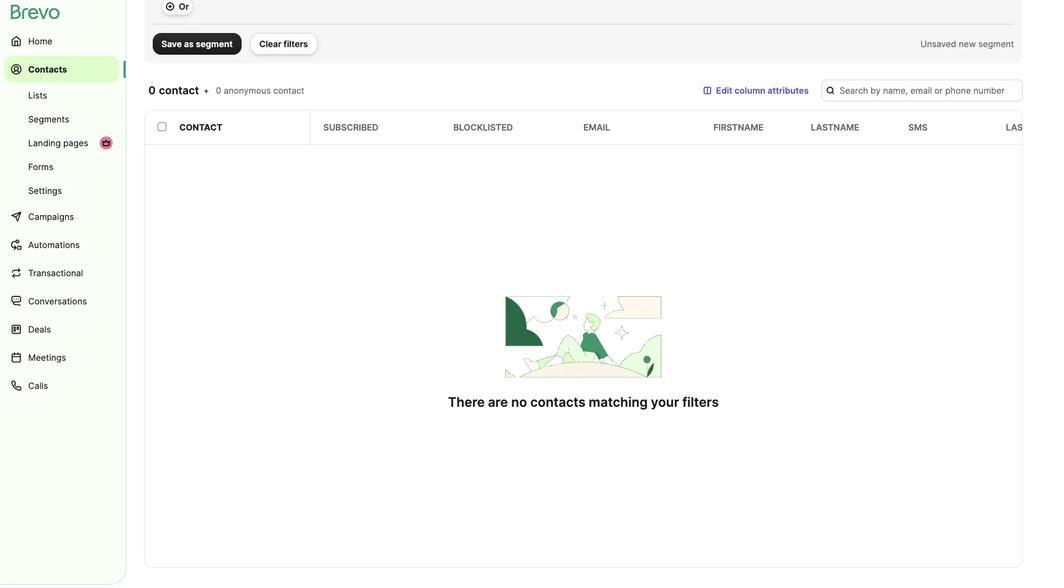 Task type: describe. For each thing, give the bounding box(es) containing it.
transactional link
[[4, 260, 119, 286]]

firstname
[[713, 122, 764, 133]]

email
[[583, 122, 610, 133]]

automations
[[28, 239, 80, 250]]

0 horizontal spatial 0
[[148, 84, 156, 97]]

contacts
[[28, 64, 67, 75]]

lastname
[[811, 122, 859, 133]]

last ch
[[1006, 122, 1040, 133]]

no
[[511, 394, 527, 410]]

landing pages link
[[4, 132, 119, 154]]

left___rvooi image
[[102, 139, 111, 147]]

Search by name, email or phone number search field
[[822, 80, 1023, 101]]

or
[[179, 1, 189, 12]]

transactional
[[28, 268, 83, 278]]

forms link
[[4, 156, 119, 178]]

unsaved new segment
[[921, 38, 1014, 49]]

meetings
[[28, 352, 66, 363]]

ch
[[1031, 122, 1040, 133]]

deals link
[[4, 316, 119, 342]]

contact inside the 0 contact + 0 anonymous contact
[[273, 85, 304, 96]]

there are no contacts matching your filters
[[448, 394, 719, 410]]

or button
[[161, 0, 193, 15]]

blocklisted
[[453, 122, 513, 133]]

save
[[161, 38, 182, 49]]

column
[[735, 85, 766, 96]]

landing
[[28, 138, 61, 148]]

anonymous
[[224, 85, 271, 96]]

clear
[[259, 38, 282, 49]]

attributes
[[768, 85, 809, 96]]

forms
[[28, 161, 53, 172]]

segments
[[28, 114, 69, 125]]

segments link
[[4, 108, 119, 130]]

settings link
[[4, 180, 119, 202]]

edit
[[716, 85, 733, 96]]

calls link
[[4, 373, 119, 399]]

conversations
[[28, 296, 87, 307]]

subscribed
[[323, 122, 378, 133]]

last
[[1006, 122, 1029, 133]]

landing pages
[[28, 138, 88, 148]]

save as segment button
[[153, 33, 241, 55]]

sms
[[909, 122, 928, 133]]

campaigns link
[[4, 204, 119, 230]]

contacts
[[530, 394, 586, 410]]



Task type: vqa. For each thing, say whether or not it's contained in the screenshot.
view,
no



Task type: locate. For each thing, give the bounding box(es) containing it.
0 inside the 0 contact + 0 anonymous contact
[[216, 85, 221, 96]]

1 horizontal spatial segment
[[978, 38, 1014, 49]]

contact right anonymous
[[273, 85, 304, 96]]

unsaved
[[921, 38, 956, 49]]

clear filters
[[259, 38, 308, 49]]

filters
[[284, 38, 308, 49], [682, 394, 719, 410]]

lists link
[[4, 85, 119, 106]]

segment inside button
[[196, 38, 233, 49]]

1 horizontal spatial 0
[[216, 85, 221, 96]]

save as segment
[[161, 38, 233, 49]]

segment right new
[[978, 38, 1014, 49]]

segment right the as at the top left
[[196, 38, 233, 49]]

your
[[651, 394, 679, 410]]

1 segment from the left
[[196, 38, 233, 49]]

2 segment from the left
[[978, 38, 1014, 49]]

clear filters button
[[250, 33, 317, 55]]

home
[[28, 36, 52, 47]]

contacts link
[[4, 56, 119, 82]]

filters inside button
[[284, 38, 308, 49]]

calls
[[28, 380, 48, 391]]

edit column attributes button
[[695, 80, 817, 101]]

+
[[203, 85, 209, 96]]

1 vertical spatial filters
[[682, 394, 719, 410]]

0 right +
[[216, 85, 221, 96]]

campaigns
[[28, 211, 74, 222]]

settings
[[28, 185, 62, 196]]

automations link
[[4, 232, 119, 258]]

segment
[[196, 38, 233, 49], [978, 38, 1014, 49]]

matching
[[589, 394, 648, 410]]

0 horizontal spatial filters
[[284, 38, 308, 49]]

deals
[[28, 324, 51, 335]]

there
[[448, 394, 485, 410]]

segment for unsaved new segment
[[978, 38, 1014, 49]]

pages
[[63, 138, 88, 148]]

1 horizontal spatial contact
[[273, 85, 304, 96]]

are
[[488, 394, 508, 410]]

1 horizontal spatial filters
[[682, 394, 719, 410]]

0 horizontal spatial contact
[[159, 84, 199, 97]]

filters right clear at the left of the page
[[284, 38, 308, 49]]

lists
[[28, 90, 47, 101]]

new
[[959, 38, 976, 49]]

meetings link
[[4, 345, 119, 371]]

0 left +
[[148, 84, 156, 97]]

0 horizontal spatial segment
[[196, 38, 233, 49]]

segment for save as segment
[[196, 38, 233, 49]]

contact
[[159, 84, 199, 97], [273, 85, 304, 96]]

home link
[[4, 28, 119, 54]]

0 vertical spatial filters
[[284, 38, 308, 49]]

0
[[148, 84, 156, 97], [216, 85, 221, 96]]

filters right your in the bottom right of the page
[[682, 394, 719, 410]]

edit column attributes
[[716, 85, 809, 96]]

0 contact + 0 anonymous contact
[[148, 84, 304, 97]]

conversations link
[[4, 288, 119, 314]]

contact left +
[[159, 84, 199, 97]]

contact
[[179, 122, 223, 133]]

as
[[184, 38, 194, 49]]



